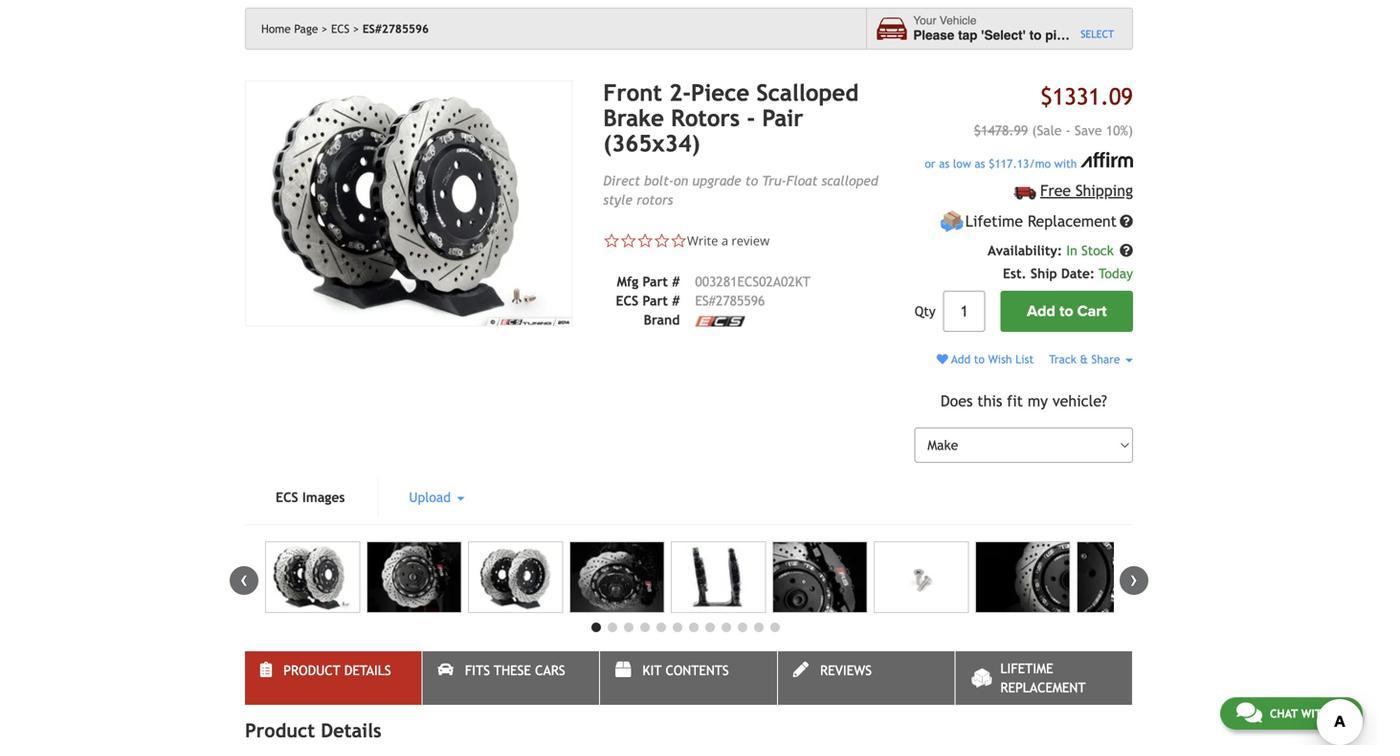 Task type: locate. For each thing, give the bounding box(es) containing it.
add for add to wish list
[[952, 353, 971, 366]]

0 horizontal spatial as
[[939, 157, 950, 170]]

› link
[[1120, 567, 1149, 596]]

1 # from the top
[[672, 274, 680, 290]]

1 vertical spatial lifetime replacement
[[1001, 662, 1086, 696]]

1 vertical spatial with
[[1302, 707, 1330, 721]]

mfg
[[617, 274, 639, 290]]

0 horizontal spatial empty star image
[[604, 233, 620, 250]]

0 vertical spatial product
[[284, 663, 340, 679]]

2 # from the top
[[672, 294, 680, 309]]

empty star image down "style"
[[604, 233, 620, 250]]

as left $
[[975, 157, 986, 170]]

with left us
[[1302, 707, 1330, 721]]

add to cart
[[1027, 303, 1107, 321]]

empty star image left write
[[654, 233, 671, 250]]

empty star image
[[604, 233, 620, 250], [654, 233, 671, 250]]

1 empty star image from the left
[[620, 233, 637, 250]]

with right /mo
[[1055, 157, 1077, 170]]

does
[[941, 393, 973, 410]]

0 horizontal spatial -
[[747, 105, 755, 132]]

2 empty star image from the left
[[654, 233, 671, 250]]

0 vertical spatial add
[[1027, 303, 1056, 321]]

1331.09
[[1053, 83, 1134, 110]]

add inside button
[[1027, 303, 1056, 321]]

(sale
[[1032, 123, 1062, 138]]

your vehicle please tap 'select' to pick a vehicle
[[914, 14, 1130, 43]]

2-
[[669, 79, 691, 106]]

lifetime replacement
[[966, 213, 1117, 230], [1001, 662, 1086, 696]]

direct
[[604, 173, 640, 189]]

question circle image
[[1120, 215, 1134, 228]]

1 horizontal spatial with
[[1302, 707, 1330, 721]]

ecs
[[331, 22, 350, 35], [616, 294, 639, 309], [276, 490, 298, 506]]

fits these cars
[[465, 663, 565, 679]]

add to wish list
[[949, 353, 1034, 366]]

# up 'es# 2785596 brand'
[[672, 274, 680, 290]]

brand
[[644, 313, 680, 328]]

1 vertical spatial product
[[245, 720, 315, 742]]

write
[[687, 232, 718, 250]]

product details link
[[245, 652, 422, 706]]

ecs right page
[[331, 22, 350, 35]]

product
[[284, 663, 340, 679], [245, 720, 315, 742]]

home
[[261, 22, 291, 35]]

es#2785596 - 003281ecs02a02kt - front 2-piece scalloped brake rotors - pair (365x34) - direct bolt-on upgrade to tru-float scalloped style rotors - ecs - audi image
[[245, 80, 573, 327], [265, 542, 360, 614], [367, 542, 462, 614], [468, 542, 563, 614], [570, 542, 665, 614], [671, 542, 766, 614], [773, 542, 868, 614], [874, 542, 969, 614], [976, 542, 1071, 614], [1077, 542, 1172, 614]]

select
[[1081, 28, 1115, 40]]

0 vertical spatial replacement
[[1028, 213, 1117, 230]]

0 vertical spatial part
[[643, 274, 668, 290]]

1 vertical spatial ecs
[[616, 294, 639, 309]]

1 horizontal spatial as
[[975, 157, 986, 170]]

1 as from the left
[[939, 157, 950, 170]]

0 vertical spatial product details
[[284, 663, 391, 679]]

to
[[1030, 28, 1042, 43], [746, 173, 758, 189], [1060, 303, 1074, 321], [974, 353, 985, 366]]

1 horizontal spatial add
[[1027, 303, 1056, 321]]

free shipping
[[1041, 182, 1134, 200]]

0 horizontal spatial ecs
[[276, 490, 298, 506]]

0 vertical spatial ecs
[[331, 22, 350, 35]]

- left save
[[1066, 123, 1071, 138]]

this
[[978, 393, 1003, 410]]

None text field
[[944, 291, 986, 332]]

fits these cars link
[[423, 652, 599, 706]]

select link
[[1081, 27, 1115, 42]]

# up brand at top
[[672, 294, 680, 309]]

review
[[732, 232, 770, 250]]

/mo
[[1029, 157, 1051, 170]]

add right heart image
[[952, 353, 971, 366]]

2 part from the top
[[643, 294, 668, 309]]

0 vertical spatial a
[[1075, 28, 1083, 43]]

&
[[1080, 353, 1088, 366]]

in
[[1067, 243, 1078, 258]]

availability:
[[988, 243, 1063, 258]]

1 vertical spatial replacement
[[1001, 681, 1086, 696]]

2 vertical spatial ecs
[[276, 490, 298, 506]]

add
[[1027, 303, 1056, 321], [952, 353, 971, 366]]

a
[[1075, 28, 1083, 43], [722, 232, 729, 250]]

lifetime replacement inside lifetime replacement link
[[1001, 662, 1086, 696]]

1 vertical spatial #
[[672, 294, 680, 309]]

empty star image
[[620, 233, 637, 250], [637, 233, 654, 250], [671, 233, 687, 250]]

to inside your vehicle please tap 'select' to pick a vehicle
[[1030, 28, 1042, 43]]

pair
[[762, 105, 804, 132]]

003281ecs02a02kt
[[695, 274, 811, 290]]

kit contents
[[643, 663, 729, 679]]

1 horizontal spatial a
[[1075, 28, 1083, 43]]

your
[[914, 14, 937, 27]]

1 vertical spatial lifetime
[[1001, 662, 1054, 677]]

0 horizontal spatial with
[[1055, 157, 1077, 170]]

0 vertical spatial #
[[672, 274, 680, 290]]

part inside 003281ecs02a02kt ecs part #
[[643, 294, 668, 309]]

ecs for ecs images
[[276, 490, 298, 506]]

chat
[[1270, 707, 1298, 721]]

-
[[747, 105, 755, 132], [1066, 123, 1071, 138]]

front
[[604, 79, 662, 106]]

list
[[1016, 353, 1034, 366]]

product details inside product details link
[[284, 663, 391, 679]]

0 vertical spatial with
[[1055, 157, 1077, 170]]

pick
[[1046, 28, 1072, 43]]

or
[[925, 157, 936, 170]]

my
[[1028, 393, 1048, 410]]

2 horizontal spatial ecs
[[616, 294, 639, 309]]

empty star image down rotors
[[671, 233, 687, 250]]

1 vertical spatial a
[[722, 232, 729, 250]]

qty
[[915, 304, 936, 319]]

chat with us
[[1270, 707, 1347, 721]]

to inside direct bolt-on upgrade to tru-float scalloped style rotors
[[746, 173, 758, 189]]

1 horizontal spatial empty star image
[[654, 233, 671, 250]]

part up brand at top
[[643, 294, 668, 309]]

question circle image
[[1120, 244, 1134, 258]]

- inside front 2-piece scalloped brake rotors - pair (365x34)
[[747, 105, 755, 132]]

or as low as $ 117.13 /mo with
[[925, 157, 1081, 170]]

- left pair
[[747, 105, 755, 132]]

to left pick
[[1030, 28, 1042, 43]]

to left tru-
[[746, 173, 758, 189]]

scalloped
[[822, 173, 878, 189]]

1 horizontal spatial ecs
[[331, 22, 350, 35]]

this product is lifetime replacement eligible image
[[940, 210, 964, 234]]

direct bolt-on upgrade to tru-float scalloped style rotors
[[604, 173, 878, 208]]

kit contents link
[[600, 652, 777, 706]]

as right or
[[939, 157, 950, 170]]

front 2-piece scalloped brake rotors - pair (365x34)
[[604, 79, 859, 157]]

to left cart
[[1060, 303, 1074, 321]]

ecs down mfg
[[616, 294, 639, 309]]

empty star image up mfg
[[620, 233, 637, 250]]

1 vertical spatial part
[[643, 294, 668, 309]]

reviews link
[[778, 652, 955, 706]]

a right pick
[[1075, 28, 1083, 43]]

part right mfg
[[643, 274, 668, 290]]

availability: in stock
[[988, 243, 1118, 258]]

# inside 003281ecs02a02kt ecs part #
[[672, 294, 680, 309]]

1 vertical spatial add
[[952, 353, 971, 366]]

ecs images link
[[245, 479, 376, 517]]

ecs left "images"
[[276, 490, 298, 506]]

a inside your vehicle please tap 'select' to pick a vehicle
[[1075, 28, 1083, 43]]

a right write
[[722, 232, 729, 250]]

add down ship at right
[[1027, 303, 1056, 321]]

0 vertical spatial lifetime
[[966, 213, 1023, 230]]

part
[[643, 274, 668, 290], [643, 294, 668, 309]]

117.13
[[995, 157, 1029, 170]]

0 horizontal spatial add
[[952, 353, 971, 366]]

ecs images
[[276, 490, 345, 506]]

bolt-
[[644, 173, 674, 189]]

tru-
[[762, 173, 787, 189]]

cart
[[1078, 303, 1107, 321]]

track & share button
[[1049, 353, 1134, 366]]

ecs inside 003281ecs02a02kt ecs part #
[[616, 294, 639, 309]]

empty star image up mfg part #
[[637, 233, 654, 250]]

contents
[[666, 663, 729, 679]]



Task type: vqa. For each thing, say whether or not it's contained in the screenshot.
"Float"
yes



Task type: describe. For each thing, give the bounding box(es) containing it.
$1478.99
[[974, 123, 1028, 138]]

heart image
[[937, 354, 949, 365]]

lifetime replacement link
[[956, 652, 1133, 706]]

2 empty star image from the left
[[637, 233, 654, 250]]

‹
[[240, 567, 248, 592]]

low
[[953, 157, 971, 170]]

1 empty star image from the left
[[604, 233, 620, 250]]

10%)
[[1106, 123, 1134, 138]]

to left wish
[[974, 353, 985, 366]]

to inside add to cart button
[[1060, 303, 1074, 321]]

$1478.99 (sale - save 10%)
[[974, 123, 1134, 138]]

vehicle
[[940, 14, 977, 27]]

kit
[[643, 663, 662, 679]]

1 vertical spatial details
[[321, 720, 382, 742]]

ecs image
[[695, 316, 745, 327]]

lifetime inside the lifetime replacement
[[1001, 662, 1054, 677]]

style
[[604, 193, 633, 208]]

today
[[1099, 266, 1134, 281]]

add to wish list link
[[937, 353, 1034, 366]]

on
[[674, 173, 688, 189]]

images
[[302, 490, 345, 506]]

upload
[[409, 490, 455, 506]]

ship
[[1031, 266, 1058, 281]]

0 horizontal spatial a
[[722, 232, 729, 250]]

1 part from the top
[[643, 274, 668, 290]]

reviews
[[820, 663, 872, 679]]

ecs link
[[331, 22, 359, 35]]

free shipping image
[[1015, 186, 1037, 200]]

1 vertical spatial product details
[[245, 720, 382, 742]]

est. ship date: today
[[1003, 266, 1134, 281]]

vehicle
[[1086, 28, 1130, 43]]

0 vertical spatial lifetime replacement
[[966, 213, 1117, 230]]

3 empty star image from the left
[[671, 233, 687, 250]]

home page
[[261, 22, 318, 35]]

shipping
[[1076, 182, 1134, 200]]

add to cart button
[[1001, 291, 1134, 332]]

upload button
[[379, 479, 495, 517]]

date:
[[1062, 266, 1095, 281]]

$
[[989, 157, 995, 170]]

write a review
[[687, 232, 770, 250]]

es# 2785596 brand
[[644, 294, 765, 328]]

wish
[[989, 353, 1012, 366]]

tap
[[958, 28, 978, 43]]

please
[[914, 28, 955, 43]]

share
[[1092, 353, 1120, 366]]

rotors
[[671, 105, 740, 132]]

es#2785596
[[363, 22, 429, 35]]

home page link
[[261, 22, 328, 35]]

these
[[494, 663, 531, 679]]

003281ecs02a02kt ecs part #
[[616, 274, 811, 309]]

‹ link
[[230, 567, 258, 596]]

write a review link
[[687, 232, 770, 250]]

replacement inside lifetime replacement link
[[1001, 681, 1086, 696]]

(365x34)
[[604, 130, 700, 157]]

est.
[[1003, 266, 1027, 281]]

0 vertical spatial details
[[344, 663, 391, 679]]

1 horizontal spatial -
[[1066, 123, 1071, 138]]

rotors
[[637, 193, 673, 208]]

does this fit my vehicle?
[[941, 393, 1108, 410]]

2 as from the left
[[975, 157, 986, 170]]

chat with us link
[[1221, 698, 1363, 730]]

fits
[[465, 663, 490, 679]]

comments image
[[1237, 702, 1263, 725]]

page
[[294, 22, 318, 35]]

track
[[1049, 353, 1077, 366]]

add for add to cart
[[1027, 303, 1056, 321]]

›
[[1131, 567, 1138, 592]]

scalloped
[[757, 79, 859, 106]]

track & share
[[1049, 353, 1124, 366]]

'select'
[[982, 28, 1026, 43]]

upgrade
[[693, 173, 741, 189]]

save
[[1075, 123, 1102, 138]]

brake
[[604, 105, 664, 132]]

es#
[[695, 294, 716, 309]]

cars
[[535, 663, 565, 679]]

fit
[[1007, 393, 1023, 410]]

ecs for the ecs link
[[331, 22, 350, 35]]

vehicle?
[[1053, 393, 1108, 410]]

2785596
[[716, 294, 765, 309]]

free
[[1041, 182, 1071, 200]]

mfg part #
[[617, 274, 680, 290]]

piece
[[691, 79, 750, 106]]

us
[[1333, 707, 1347, 721]]

stock
[[1082, 243, 1114, 258]]

or as low as $117.13/mo with  - affirm financing (opens in modal) element
[[915, 152, 1134, 172]]



